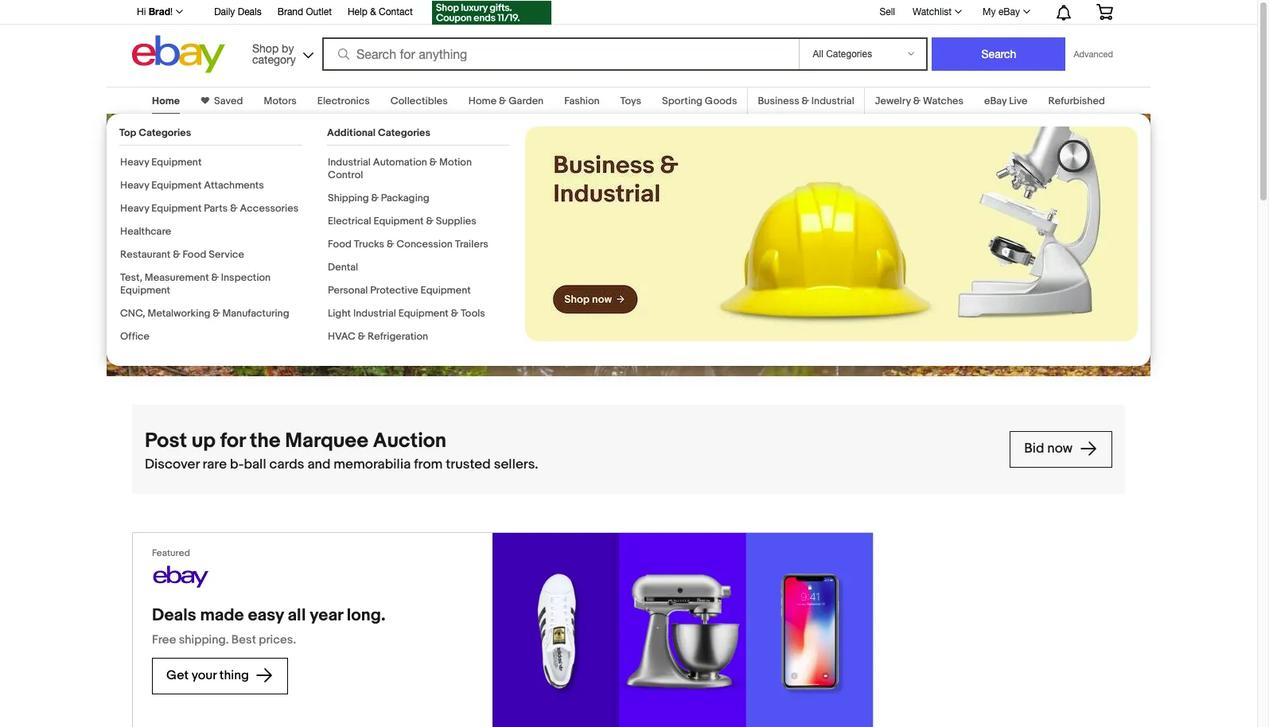 Task type: vqa. For each thing, say whether or not it's contained in the screenshot.
Equipment
yes



Task type: locate. For each thing, give the bounding box(es) containing it.
2 heavy from the top
[[120, 179, 149, 192]]

metalworking
[[148, 307, 210, 320]]

equipment up more.
[[151, 202, 202, 215]]

or
[[323, 126, 351, 163]]

electrical equipment & supplies link
[[328, 215, 476, 228]]

ebay left "live"
[[984, 95, 1007, 107]]

equipment down heavy equipment
[[151, 179, 202, 192]]

deals
[[238, 6, 262, 18], [152, 606, 196, 626]]

ebay inside account navigation
[[999, 6, 1020, 18]]

0 vertical spatial get
[[132, 126, 185, 163]]

2 vertical spatial heavy
[[120, 202, 149, 215]]

& left "tools"
[[451, 307, 458, 320]]

&
[[370, 6, 376, 18], [499, 95, 506, 107], [802, 95, 809, 107], [913, 95, 921, 107], [430, 156, 437, 169], [371, 192, 379, 205], [230, 202, 238, 215], [426, 215, 434, 228], [387, 238, 394, 251], [173, 248, 180, 261], [211, 271, 219, 284], [213, 307, 220, 320], [451, 307, 458, 320], [358, 330, 365, 343]]

0 horizontal spatial now
[[196, 271, 222, 287]]

1 horizontal spatial food
[[328, 238, 352, 251]]

2 home from the left
[[469, 95, 497, 107]]

prices.
[[259, 633, 296, 648]]

get the coupon image
[[432, 1, 551, 25]]

heavy down top
[[120, 156, 149, 169]]

0 vertical spatial now
[[196, 271, 222, 287]]

& down service
[[211, 271, 219, 284]]

free
[[152, 633, 176, 648]]

industrial right business
[[811, 95, 854, 107]]

industrial
[[811, 95, 854, 107], [328, 156, 371, 169], [353, 307, 396, 320]]

sell link
[[872, 6, 902, 17]]

shipping & packaging link
[[328, 192, 430, 205]]

advanced link
[[1066, 38, 1121, 70]]

& left 'motion'
[[430, 156, 437, 169]]

now right "bid"
[[1047, 441, 1073, 457]]

electrical
[[328, 215, 371, 228]]

outlet
[[306, 6, 332, 18]]

get your atv or utv kitted out begin adventures with cargo bags, tires, and more.
[[132, 126, 396, 242]]

& down 'test, measurement & inspection equipment' link
[[213, 307, 220, 320]]

ebay inside the get your atv or utv kitted out 'main content'
[[984, 95, 1007, 107]]

get your thing
[[166, 668, 252, 684]]

now
[[196, 271, 222, 287], [1047, 441, 1073, 457]]

daily deals
[[214, 6, 262, 18]]

electronics
[[317, 95, 370, 107]]

bid now link
[[1010, 431, 1112, 468]]

home left garden
[[469, 95, 497, 107]]

equipment inside test, measurement & inspection equipment
[[120, 284, 170, 297]]

your
[[192, 126, 253, 163], [191, 668, 217, 684]]

1 home from the left
[[152, 95, 180, 107]]

contact
[[379, 6, 413, 18]]

accessories
[[240, 202, 299, 215]]

and down begin
[[132, 225, 157, 242]]

cnc,
[[120, 307, 145, 320]]

1 categories from the left
[[139, 127, 191, 139]]

deals right daily at the top left
[[238, 6, 262, 18]]

top categories element
[[119, 127, 302, 353]]

post up for the marquee auction discover rare b-ball cards and memorabilia from trusted sellers.
[[145, 429, 538, 473]]

and down marquee
[[307, 457, 331, 473]]

& inside industrial automation & motion control
[[430, 156, 437, 169]]

1 vertical spatial deals
[[152, 606, 196, 626]]

for
[[220, 429, 245, 454]]

1 vertical spatial industrial
[[328, 156, 371, 169]]

heavy up healthcare link
[[120, 202, 149, 215]]

featured
[[152, 547, 190, 559]]

ebay right my on the right top
[[999, 6, 1020, 18]]

1 vertical spatial heavy
[[120, 179, 149, 192]]

home up top categories
[[152, 95, 180, 107]]

industrial down additional
[[328, 156, 371, 169]]

food trucks & concession trailers link
[[328, 238, 488, 251]]

1 vertical spatial get
[[166, 668, 189, 684]]

get for thing
[[166, 668, 189, 684]]

motion
[[439, 156, 472, 169]]

0 vertical spatial your
[[192, 126, 253, 163]]

1 horizontal spatial now
[[1047, 441, 1073, 457]]

cnc, metalworking & manufacturing
[[120, 307, 289, 320]]

your shopping cart image
[[1096, 4, 1114, 20]]

protective
[[370, 284, 418, 297]]

categories for top categories
[[139, 127, 191, 139]]

control
[[328, 169, 363, 181]]

2 categories from the left
[[378, 127, 431, 139]]

& right trucks
[[387, 238, 394, 251]]

1 horizontal spatial home
[[469, 95, 497, 107]]

1 vertical spatial ebay
[[984, 95, 1007, 107]]

and inside post up for the marquee auction discover rare b-ball cards and memorabilia from trusted sellers.
[[307, 457, 331, 473]]

automation
[[373, 156, 427, 169]]

& right hvac
[[358, 330, 365, 343]]

business & industrial - shop now image
[[525, 127, 1138, 341]]

heavy for heavy equipment
[[120, 156, 149, 169]]

your up attachments on the top left
[[192, 126, 253, 163]]

shop by category button
[[245, 35, 317, 70]]

post up for the marquee auction link
[[145, 428, 997, 455]]

0 vertical spatial ebay
[[999, 6, 1020, 18]]

None submit
[[932, 37, 1066, 71]]

additional categories
[[327, 127, 431, 139]]

get inside get your atv or utv kitted out begin adventures with cargo bags, tires, and more.
[[132, 126, 185, 163]]

food down more.
[[183, 248, 206, 261]]

business & industrial link
[[758, 95, 854, 107]]

cargo
[[281, 207, 320, 225]]

equipment up cnc,
[[120, 284, 170, 297]]

deals up free
[[152, 606, 196, 626]]

electrical equipment & supplies
[[328, 215, 476, 228]]

refrigeration
[[368, 330, 428, 343]]

advanced
[[1074, 49, 1113, 59]]

0 vertical spatial and
[[132, 225, 157, 242]]

1 vertical spatial now
[[1047, 441, 1073, 457]]

3 heavy from the top
[[120, 202, 149, 215]]

watchlist link
[[904, 2, 969, 21]]

light industrial equipment & tools link
[[328, 307, 485, 320]]

1 vertical spatial and
[[307, 457, 331, 473]]

food up dental
[[328, 238, 352, 251]]

categories up automation
[[378, 127, 431, 139]]

1 heavy from the top
[[120, 156, 149, 169]]

0 vertical spatial deals
[[238, 6, 262, 18]]

heavy equipment attachments
[[120, 179, 264, 192]]

now down service
[[196, 271, 222, 287]]

0 horizontal spatial food
[[183, 248, 206, 261]]

& inside account navigation
[[370, 6, 376, 18]]

your inside get your atv or utv kitted out begin adventures with cargo bags, tires, and more.
[[192, 126, 253, 163]]

get your atv or utv kitted out main content
[[0, 77, 1257, 727]]

industrial up hvac & refrigeration link
[[353, 307, 396, 320]]

home for home & garden
[[469, 95, 497, 107]]

fashion link
[[564, 95, 600, 107]]

1 horizontal spatial categories
[[378, 127, 431, 139]]

1 horizontal spatial and
[[307, 457, 331, 473]]

year
[[310, 606, 343, 626]]

with
[[251, 207, 278, 225]]

0 horizontal spatial deals
[[152, 606, 196, 626]]

categories up heavy equipment link
[[139, 127, 191, 139]]

b-
[[230, 457, 244, 473]]

equipment up heavy equipment attachments link
[[151, 156, 202, 169]]

your for thing
[[191, 668, 217, 684]]

& right help
[[370, 6, 376, 18]]

tools
[[461, 307, 485, 320]]

your left thing
[[191, 668, 217, 684]]

my ebay
[[983, 6, 1020, 18]]

restaurant & food service
[[120, 248, 244, 261]]

light industrial equipment & tools
[[328, 307, 485, 320]]

food inside the top categories element
[[183, 248, 206, 261]]

0 horizontal spatial and
[[132, 225, 157, 242]]

begin
[[132, 207, 170, 225]]

heavy for heavy equipment attachments
[[120, 179, 149, 192]]

hvac
[[328, 330, 356, 343]]

0 horizontal spatial categories
[[139, 127, 191, 139]]

top
[[119, 127, 136, 139]]

watchlist
[[913, 6, 952, 18]]

equipment
[[151, 156, 202, 169], [151, 179, 202, 192], [151, 202, 202, 215], [374, 215, 424, 228], [120, 284, 170, 297], [421, 284, 471, 297], [398, 307, 449, 320]]

jewelry & watches link
[[875, 95, 964, 107]]

memorabilia
[[334, 457, 411, 473]]

categories for additional categories
[[378, 127, 431, 139]]

my ebay link
[[974, 2, 1038, 21]]

brand outlet
[[277, 6, 332, 18]]

healthcare
[[120, 225, 171, 238]]

hi brad !
[[137, 6, 173, 18]]

daily
[[214, 6, 235, 18]]

0 vertical spatial heavy
[[120, 156, 149, 169]]

2 vertical spatial industrial
[[353, 307, 396, 320]]

& up tires,
[[371, 192, 379, 205]]

garden
[[509, 95, 544, 107]]

heavy up begin
[[120, 179, 149, 192]]

0 horizontal spatial home
[[152, 95, 180, 107]]

sporting goods
[[662, 95, 737, 107]]

concession
[[396, 238, 453, 251]]

shop by category banner
[[128, 0, 1125, 77]]

1 horizontal spatial deals
[[238, 6, 262, 18]]

now for explore
[[196, 271, 222, 287]]

1 vertical spatial your
[[191, 668, 217, 684]]

deals inside deals made easy all year long. free shipping. best prices.
[[152, 606, 196, 626]]

auction
[[373, 429, 446, 454]]

atv
[[260, 126, 316, 163]]

equipment down packaging
[[374, 215, 424, 228]]



Task type: describe. For each thing, give the bounding box(es) containing it.
help
[[348, 6, 367, 18]]

made
[[200, 606, 244, 626]]

& right parts
[[230, 202, 238, 215]]

none submit inside shop by category banner
[[932, 37, 1066, 71]]

home for home
[[152, 95, 180, 107]]

measurement
[[145, 271, 209, 284]]

shipping & packaging
[[328, 192, 430, 205]]

trailers
[[455, 238, 488, 251]]

sell
[[880, 6, 895, 17]]

daily deals link
[[214, 4, 262, 21]]

out
[[288, 163, 334, 200]]

fashion
[[564, 95, 600, 107]]

restaurant & food service link
[[120, 248, 244, 261]]

heavy equipment attachments link
[[120, 179, 264, 192]]

rare
[[203, 457, 227, 473]]

home & garden link
[[469, 95, 544, 107]]

ebay live
[[984, 95, 1028, 107]]

& up concession
[[426, 215, 434, 228]]

personal
[[328, 284, 368, 297]]

from
[[414, 457, 443, 473]]

adventures
[[174, 207, 248, 225]]

bags,
[[323, 207, 359, 225]]

brand
[[277, 6, 303, 18]]

explore now
[[146, 271, 225, 287]]

utv
[[132, 163, 191, 200]]

hvac & refrigeration link
[[328, 330, 428, 343]]

deals inside account navigation
[[238, 6, 262, 18]]

goods
[[705, 95, 737, 107]]

industrial inside industrial automation & motion control
[[328, 156, 371, 169]]

home & garden
[[469, 95, 544, 107]]

& right business
[[802, 95, 809, 107]]

test, measurement & inspection equipment
[[120, 271, 271, 297]]

get for atv
[[132, 126, 185, 163]]

thing
[[219, 668, 249, 684]]

ball
[[244, 457, 266, 473]]

manufacturing
[[222, 307, 289, 320]]

& down more.
[[173, 248, 180, 261]]

best
[[231, 633, 256, 648]]

equipment up "tools"
[[421, 284, 471, 297]]

ebay live link
[[984, 95, 1028, 107]]

& right jewelry
[[913, 95, 921, 107]]

watches
[[923, 95, 964, 107]]

attachments
[[204, 179, 264, 192]]

inspection
[[221, 271, 271, 284]]

more.
[[160, 225, 198, 242]]

shipping.
[[179, 633, 229, 648]]

personal protective equipment
[[328, 284, 471, 297]]

business
[[758, 95, 799, 107]]

equipment down personal protective equipment
[[398, 307, 449, 320]]

deals made easy all year long. free shipping. best prices.
[[152, 606, 385, 648]]

Search for anything text field
[[325, 39, 796, 69]]

& inside test, measurement & inspection equipment
[[211, 271, 219, 284]]

shop
[[252, 42, 279, 55]]

motors link
[[264, 95, 297, 107]]

toys
[[620, 95, 641, 107]]

your for atv
[[192, 126, 253, 163]]

dental link
[[328, 261, 358, 274]]

saved link
[[209, 95, 243, 107]]

healthcare link
[[120, 225, 171, 238]]

0 vertical spatial industrial
[[811, 95, 854, 107]]

heavy for heavy equipment parts & accessories
[[120, 202, 149, 215]]

up
[[192, 429, 216, 454]]

help & contact
[[348, 6, 413, 18]]

shipping
[[328, 192, 369, 205]]

service
[[209, 248, 244, 261]]

my
[[983, 6, 996, 18]]

by
[[282, 42, 294, 55]]

dental
[[328, 261, 358, 274]]

motors
[[264, 95, 297, 107]]

bid
[[1024, 441, 1044, 457]]

sporting goods link
[[662, 95, 737, 107]]

kitted
[[198, 163, 281, 200]]

office
[[120, 330, 150, 343]]

marquee
[[285, 429, 368, 454]]

supplies
[[436, 215, 476, 228]]

restaurant
[[120, 248, 171, 261]]

live
[[1009, 95, 1028, 107]]

additional categories element
[[327, 127, 509, 353]]

help & contact link
[[348, 4, 413, 21]]

brad
[[149, 6, 170, 18]]

all
[[288, 606, 306, 626]]

the
[[250, 429, 280, 454]]

tires,
[[363, 207, 396, 225]]

heavy equipment parts & accessories link
[[120, 202, 299, 215]]

business & industrial
[[758, 95, 854, 107]]

jewelry & watches
[[875, 95, 964, 107]]

long.
[[347, 606, 385, 626]]

personal protective equipment link
[[328, 284, 471, 297]]

and inside get your atv or utv kitted out begin adventures with cargo bags, tires, and more.
[[132, 225, 157, 242]]

heavy equipment
[[120, 156, 202, 169]]

!
[[170, 6, 173, 18]]

collectibles link
[[390, 95, 448, 107]]

& left garden
[[499, 95, 506, 107]]

toys link
[[620, 95, 641, 107]]

food inside additional categories element
[[328, 238, 352, 251]]

saved
[[214, 95, 243, 107]]

collectibles
[[390, 95, 448, 107]]

easy
[[248, 606, 284, 626]]

now for bid
[[1047, 441, 1073, 457]]

jewelry
[[875, 95, 911, 107]]

account navigation
[[128, 0, 1125, 27]]

heavy equipment parts & accessories
[[120, 202, 299, 215]]

bid now
[[1024, 441, 1076, 457]]

brand outlet link
[[277, 4, 332, 21]]



